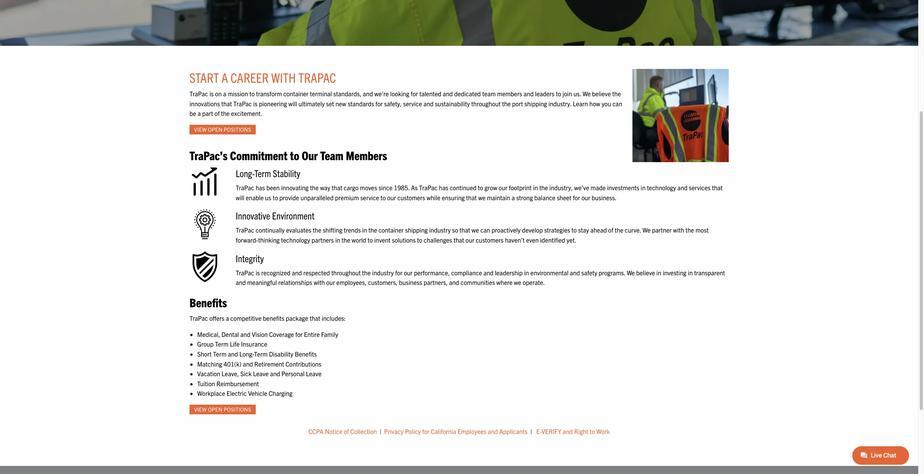Task type: describe. For each thing, give the bounding box(es) containing it.
performance,
[[414, 269, 450, 276]]

trapac has been innovating the way that cargo moves since 1985. as trapac has continued to grow our footprint in the industry, we've made investments in technology and services that will enable us to provide unparalleled premium service to our customers while ensuring that we maintain a strong balance sheet for our business.
[[236, 184, 723, 201]]

as
[[411, 184, 418, 192]]

for right "looking"
[[411, 90, 418, 97]]

will inside "trapac has been innovating the way that cargo moves since 1985. as trapac has continued to grow our footprint in the industry, we've made investments in technology and services that will enable us to provide unparalleled premium service to our customers while ensuring that we maintain a strong balance sheet for our business."
[[236, 194, 244, 201]]

life
[[230, 340, 240, 348]]

strong
[[516, 194, 533, 201]]

programs.
[[599, 269, 625, 276]]

to left grow
[[478, 184, 483, 192]]

and up 401(k) at the left bottom
[[228, 350, 238, 358]]

and up 'sick'
[[243, 360, 253, 368]]

be
[[190, 110, 196, 117]]

excitement.
[[231, 110, 262, 117]]

our up maintain
[[499, 184, 508, 192]]

that right services
[[712, 184, 723, 192]]

service inside 'trapac is on a mission to transform container terminal standards, and we're looking for talented and dedicated team members and leaders to join us. we believe the innovations that trapac is pioneering will ultimately set new standards for safety, service and sustainability throughout the port shipping industry. learn how you can be a part of the excitement.'
[[403, 100, 422, 107]]

entire
[[304, 330, 320, 338]]

and up relationships
[[292, 269, 302, 276]]

innovative
[[236, 209, 270, 222]]

insurance
[[241, 340, 267, 348]]

ccpa notice of collection link
[[308, 428, 377, 435]]

terminal
[[310, 90, 332, 97]]

and down talented
[[424, 100, 434, 107]]

and up the sustainability
[[443, 90, 453, 97]]

0 vertical spatial long-
[[236, 167, 254, 179]]

employees
[[458, 428, 486, 435]]

customers inside "trapac has been innovating the way that cargo moves since 1985. as trapac has continued to grow our footprint in the industry, we've made investments in technology and services that will enable us to provide unparalleled premium service to our customers while ensuring that we maintain a strong balance sheet for our business."
[[397, 194, 425, 201]]

collection
[[350, 428, 377, 435]]

leave,
[[222, 370, 239, 378]]

package
[[286, 314, 308, 322]]

ensuring
[[442, 194, 465, 201]]

where
[[496, 279, 513, 286]]

trapac left offers
[[190, 314, 208, 322]]

sustainability
[[435, 100, 470, 107]]

and left the safety
[[570, 269, 580, 276]]

set
[[326, 100, 334, 107]]

retirement
[[254, 360, 284, 368]]

innovative environment
[[236, 209, 315, 222]]

vacation
[[197, 370, 220, 378]]

disability
[[269, 350, 293, 358]]

a inside "trapac has been innovating the way that cargo moves since 1985. as trapac has continued to grow our footprint in the industry, we've made investments in technology and services that will enable us to provide unparalleled premium service to our customers while ensuring that we maintain a strong balance sheet for our business."
[[512, 194, 515, 201]]

2 leave from the left
[[306, 370, 322, 378]]

will inside 'trapac is on a mission to transform container terminal standards, and we're looking for talented and dedicated team members and leaders to join us. we believe the innovations that trapac is pioneering will ultimately set new standards for safety, service and sustainability throughout the port shipping industry. learn how you can be a part of the excitement.'
[[288, 100, 297, 107]]

strategies
[[544, 226, 570, 234]]

is for on
[[209, 90, 214, 97]]

with inside trapac is recognized and respected throughout the industry for our performance, compliance and leadership in environmental and safety programs. we believe in investing in transparent and meaningful relationships with our employees, customers, business partners, and communities where we operate.
[[314, 279, 325, 286]]

customers inside "trapac continually evaluates the shifting trends in the container shipping industry so that we can proactively develop strategies to stay ahead of the curve. we partner with the most forward-thinking technology partners in the world to invent solutions to challenges that our customers haven't even identified yet."
[[476, 236, 504, 244]]

we inside trapac is recognized and respected throughout the industry for our performance, compliance and leadership in environmental and safety programs. we believe in investing in transparent and meaningful relationships with our employees, customers, business partners, and communities where we operate.
[[514, 279, 521, 286]]

customers,
[[368, 279, 398, 286]]

world
[[352, 236, 366, 244]]

and left 'right'
[[563, 428, 573, 435]]

to left our
[[290, 148, 299, 163]]

and down compliance
[[449, 279, 459, 286]]

trapac is recognized and respected throughout the industry for our performance, compliance and leadership in environmental and safety programs. we believe in investing in transparent and meaningful relationships with our employees, customers, business partners, and communities where we operate.
[[236, 269, 725, 286]]

2 has from the left
[[439, 184, 448, 192]]

trapac inside "trapac continually evaluates the shifting trends in the container shipping industry so that we can proactively develop strategies to stay ahead of the curve. we partner with the most forward-thinking technology partners in the world to invent solutions to challenges that our customers haven't even identified yet."
[[236, 226, 254, 234]]

start a career with trapac main content
[[182, 69, 737, 443]]

shipping inside "trapac continually evaluates the shifting trends in the container shipping industry so that we can proactively develop strategies to stay ahead of the curve. we partner with the most forward-thinking technology partners in the world to invent solutions to challenges that our customers haven't even identified yet."
[[405, 226, 428, 234]]

learn
[[573, 100, 588, 107]]

contributions
[[286, 360, 321, 368]]

respected
[[303, 269, 330, 276]]

communities
[[461, 279, 495, 286]]

pioneering
[[259, 100, 287, 107]]

employees,
[[336, 279, 367, 286]]

of inside 'trapac is on a mission to transform container terminal standards, and we're looking for talented and dedicated team members and leaders to join us. we believe the innovations that trapac is pioneering will ultimately set new standards for safety, service and sustainability throughout the port shipping industry. learn how you can be a part of the excitement.'
[[215, 110, 220, 117]]

to right mission
[[249, 90, 255, 97]]

environmental
[[531, 269, 569, 276]]

relationships
[[278, 279, 312, 286]]

looking
[[390, 90, 409, 97]]

container inside 'trapac is on a mission to transform container terminal standards, and we're looking for talented and dedicated team members and leaders to join us. we believe the innovations that trapac is pioneering will ultimately set new standards for safety, service and sustainability throughout the port shipping industry. learn how you can be a part of the excitement.'
[[283, 90, 309, 97]]

start
[[190, 69, 219, 85]]

e-
[[536, 428, 542, 435]]

for inside trapac is recognized and respected throughout the industry for our performance, compliance and leadership in environmental and safety programs. we believe in investing in transparent and meaningful relationships with our employees, customers, business partners, and communities where we operate.
[[395, 269, 402, 276]]

on
[[215, 90, 222, 97]]

technology inside "trapac has been innovating the way that cargo moves since 1985. as trapac has continued to grow our footprint in the industry, we've made investments in technology and services that will enable us to provide unparalleled premium service to our customers while ensuring that we maintain a strong balance sheet for our business."
[[647, 184, 676, 192]]

trapac up enable at the top
[[236, 184, 254, 192]]

to left work
[[590, 428, 595, 435]]

business
[[399, 279, 422, 286]]

and down retirement at the bottom left of page
[[270, 370, 280, 378]]

verify
[[542, 428, 561, 435]]

solutions
[[392, 236, 416, 244]]

start a career with trapac
[[190, 69, 336, 85]]

family
[[321, 330, 338, 338]]

yet.
[[567, 236, 576, 244]]

ahead
[[590, 226, 607, 234]]

of inside "trapac continually evaluates the shifting trends in the container shipping industry so that we can proactively develop strategies to stay ahead of the curve. we partner with the most forward-thinking technology partners in the world to invent solutions to challenges that our customers haven't even identified yet."
[[608, 226, 613, 234]]

that right so
[[460, 226, 470, 234]]

cargo
[[344, 184, 359, 192]]

believe inside 'trapac is on a mission to transform container terminal standards, and we're looking for talented and dedicated team members and leaders to join us. we believe the innovations that trapac is pioneering will ultimately set new standards for safety, service and sustainability throughout the port shipping industry. learn how you can be a part of the excitement.'
[[592, 90, 611, 97]]

our up business
[[404, 269, 413, 276]]

applicants
[[499, 428, 528, 435]]

recognized
[[261, 269, 290, 276]]

safety,
[[384, 100, 402, 107]]

1 open from the top
[[208, 126, 222, 133]]

forward-
[[236, 236, 258, 244]]

our down since
[[387, 194, 396, 201]]

1985.
[[394, 184, 410, 192]]

charging
[[269, 390, 293, 397]]

includes:
[[322, 314, 346, 322]]

that inside 'trapac is on a mission to transform container terminal standards, and we're looking for talented and dedicated team members and leaders to join us. we believe the innovations that trapac is pioneering will ultimately set new standards for safety, service and sustainability throughout the port shipping industry. learn how you can be a part of the excitement.'
[[221, 100, 232, 107]]

stability
[[273, 167, 300, 179]]

talented
[[419, 90, 441, 97]]

commitment
[[230, 148, 288, 163]]

medical, dental and vision coverage for entire family group term life insurance short term and long-term disability benefits matching 401(k) and retirement contributions vacation leave, sick leave and personal leave tuition reimbursement workplace electric vehicle charging
[[197, 330, 338, 397]]

competitive
[[230, 314, 262, 322]]

1 vertical spatial is
[[253, 100, 258, 107]]

benefits inside medical, dental and vision coverage for entire family group term life insurance short term and long-term disability benefits matching 401(k) and retirement contributions vacation leave, sick leave and personal leave tuition reimbursement workplace electric vehicle charging
[[295, 350, 317, 358]]

and left 'leaders'
[[524, 90, 534, 97]]

us.
[[574, 90, 581, 97]]

that down so
[[454, 236, 464, 244]]

thinking
[[258, 236, 280, 244]]

standards,
[[333, 90, 362, 97]]

benefits
[[263, 314, 284, 322]]

right
[[574, 428, 588, 435]]

with inside "trapac continually evaluates the shifting trends in the container shipping industry so that we can proactively develop strategies to stay ahead of the curve. we partner with the most forward-thinking technology partners in the world to invent solutions to challenges that our customers haven't even identified yet."
[[673, 226, 684, 234]]

short
[[197, 350, 212, 358]]

leaders
[[535, 90, 555, 97]]

is for recognized
[[256, 269, 260, 276]]

trapac up innovations
[[190, 90, 208, 97]]

technology inside "trapac continually evaluates the shifting trends in the container shipping industry so that we can proactively develop strategies to stay ahead of the curve. we partner with the most forward-thinking technology partners in the world to invent solutions to challenges that our customers haven't even identified yet."
[[281, 236, 310, 244]]

trapac up terminal on the left of page
[[298, 69, 336, 85]]

we inside "trapac has been innovating the way that cargo moves since 1985. as trapac has continued to grow our footprint in the industry, we've made investments in technology and services that will enable us to provide unparalleled premium service to our customers while ensuring that we maintain a strong balance sheet for our business."
[[478, 194, 486, 201]]

we've
[[574, 184, 589, 192]]

trapac's
[[190, 148, 228, 163]]

that down continued on the top of page
[[466, 194, 477, 201]]

innovating
[[281, 184, 309, 192]]

policy
[[405, 428, 421, 435]]

even
[[526, 236, 539, 244]]

so
[[452, 226, 458, 234]]

that up "entire"
[[310, 314, 320, 322]]

our down 'we've'
[[582, 194, 590, 201]]

identified
[[540, 236, 565, 244]]

trapac offers a competitive benefits package that includes:
[[190, 314, 346, 322]]

2 view open positions from the top
[[194, 406, 251, 413]]

a right offers
[[226, 314, 229, 322]]

trapac continually evaluates the shifting trends in the container shipping industry so that we can proactively develop strategies to stay ahead of the curve. we partner with the most forward-thinking technology partners in the world to invent solutions to challenges that our customers haven't even identified yet.
[[236, 226, 709, 244]]

investments
[[607, 184, 639, 192]]

term left "life"
[[215, 340, 228, 348]]

throughout inside 'trapac is on a mission to transform container terminal standards, and we're looking for talented and dedicated team members and leaders to join us. we believe the innovations that trapac is pioneering will ultimately set new standards for safety, service and sustainability throughout the port shipping industry. learn how you can be a part of the excitement.'
[[471, 100, 501, 107]]

offers
[[209, 314, 224, 322]]

us
[[265, 194, 271, 201]]



Task type: locate. For each thing, give the bounding box(es) containing it.
0 horizontal spatial with
[[271, 69, 296, 85]]

1 horizontal spatial benefits
[[295, 350, 317, 358]]

we inside trapac is recognized and respected throughout the industry for our performance, compliance and leadership in environmental and safety programs. we believe in investing in transparent and meaningful relationships with our employees, customers, business partners, and communities where we operate.
[[627, 269, 635, 276]]

is inside trapac is recognized and respected throughout the industry for our performance, compliance and leadership in environmental and safety programs. we believe in investing in transparent and meaningful relationships with our employees, customers, business partners, and communities where we operate.
[[256, 269, 260, 276]]

positions down electric at the left bottom
[[224, 406, 251, 413]]

1 has from the left
[[256, 184, 265, 192]]

long- inside medical, dental and vision coverage for entire family group term life insurance short term and long-term disability benefits matching 401(k) and retirement contributions vacation leave, sick leave and personal leave tuition reimbursement workplace electric vehicle charging
[[239, 350, 254, 358]]

to left stay
[[572, 226, 577, 234]]

and left applicants
[[488, 428, 498, 435]]

for up business
[[395, 269, 402, 276]]

open down part
[[208, 126, 222, 133]]

compliance
[[451, 269, 482, 276]]

environment
[[272, 209, 315, 222]]

0 vertical spatial throughout
[[471, 100, 501, 107]]

group
[[197, 340, 214, 348]]

balance
[[534, 194, 556, 201]]

footer
[[0, 466, 918, 474]]

operate.
[[523, 279, 545, 286]]

0 vertical spatial view open positions
[[194, 126, 251, 133]]

is left "on"
[[209, 90, 214, 97]]

continually
[[256, 226, 285, 234]]

how
[[589, 100, 600, 107]]

2 horizontal spatial with
[[673, 226, 684, 234]]

0 horizontal spatial service
[[360, 194, 379, 201]]

standards
[[348, 100, 374, 107]]

0 horizontal spatial customers
[[397, 194, 425, 201]]

2 vertical spatial of
[[344, 428, 349, 435]]

believe up you
[[592, 90, 611, 97]]

1 view open positions link from the top
[[190, 125, 256, 134]]

1 vertical spatial believe
[[636, 269, 655, 276]]

integrity
[[236, 252, 264, 264]]

will
[[288, 100, 297, 107], [236, 194, 244, 201]]

long- down insurance at the bottom of page
[[239, 350, 254, 358]]

view down part
[[194, 126, 207, 133]]

throughout down "team"
[[471, 100, 501, 107]]

is
[[209, 90, 214, 97], [253, 100, 258, 107], [256, 269, 260, 276]]

footprint
[[509, 184, 532, 192]]

in right investments
[[641, 184, 646, 192]]

grow
[[485, 184, 497, 192]]

partners
[[312, 236, 334, 244]]

1 vertical spatial container
[[379, 226, 404, 234]]

1 horizontal spatial with
[[314, 279, 325, 286]]

moves
[[360, 184, 377, 192]]

privacy policy for california employees and applicants link
[[384, 428, 528, 435]]

shipping inside 'trapac is on a mission to transform container terminal standards, and we're looking for talented and dedicated team members and leaders to join us. we believe the innovations that trapac is pioneering will ultimately set new standards for safety, service and sustainability throughout the port shipping industry. learn how you can be a part of the excitement.'
[[525, 100, 547, 107]]

that right way
[[332, 184, 342, 192]]

for left "entire"
[[295, 330, 303, 338]]

view open positions link down workplace
[[190, 405, 256, 415]]

maintain
[[487, 194, 510, 201]]

2 open from the top
[[208, 406, 222, 413]]

our right challenges
[[466, 236, 474, 244]]

1 horizontal spatial container
[[379, 226, 404, 234]]

team
[[320, 148, 343, 163]]

0 vertical spatial view open positions link
[[190, 125, 256, 134]]

we inside 'trapac is on a mission to transform container terminal standards, and we're looking for talented and dedicated team members and leaders to join us. we believe the innovations that trapac is pioneering will ultimately set new standards for safety, service and sustainability throughout the port shipping industry. learn how you can be a part of the excitement.'
[[583, 90, 591, 97]]

1 vertical spatial technology
[[281, 236, 310, 244]]

for
[[411, 90, 418, 97], [376, 100, 383, 107], [573, 194, 580, 201], [395, 269, 402, 276], [295, 330, 303, 338], [422, 428, 430, 435]]

positions down excitement.
[[224, 126, 251, 133]]

1 vertical spatial view open positions link
[[190, 405, 256, 415]]

1 horizontal spatial service
[[403, 100, 422, 107]]

1 horizontal spatial throughout
[[471, 100, 501, 107]]

throughout
[[471, 100, 501, 107], [331, 269, 361, 276]]

2 horizontal spatial of
[[608, 226, 613, 234]]

provide
[[279, 194, 299, 201]]

personal
[[282, 370, 305, 378]]

0 horizontal spatial shipping
[[405, 226, 428, 234]]

0 vertical spatial container
[[283, 90, 309, 97]]

part
[[202, 110, 213, 117]]

career
[[231, 69, 269, 85]]

| left privacy
[[380, 428, 381, 435]]

1 horizontal spatial leave
[[306, 370, 322, 378]]

way
[[320, 184, 330, 192]]

trapac up while
[[419, 184, 438, 192]]

view open positions down part
[[194, 126, 251, 133]]

0 horizontal spatial |
[[380, 428, 381, 435]]

1 vertical spatial with
[[673, 226, 684, 234]]

2 vertical spatial we
[[514, 279, 521, 286]]

throughout up employees,
[[331, 269, 361, 276]]

0 horizontal spatial will
[[236, 194, 244, 201]]

has up enable at the top
[[256, 184, 265, 192]]

trapac down integrity
[[236, 269, 254, 276]]

has up ensuring
[[439, 184, 448, 192]]

trapac
[[298, 69, 336, 85], [190, 90, 208, 97], [233, 100, 252, 107], [236, 184, 254, 192], [419, 184, 438, 192], [236, 226, 254, 234], [236, 269, 254, 276], [190, 314, 208, 322]]

medical,
[[197, 330, 220, 338]]

in up world
[[362, 226, 367, 234]]

industry up customers, on the left of the page
[[372, 269, 394, 276]]

technology down 'evaluates'
[[281, 236, 310, 244]]

mission
[[228, 90, 248, 97]]

0 vertical spatial of
[[215, 110, 220, 117]]

can left proactively
[[481, 226, 490, 234]]

1 horizontal spatial has
[[439, 184, 448, 192]]

we down "leadership"
[[514, 279, 521, 286]]

ccpa notice of collection | privacy policy for california employees and applicants |
[[308, 428, 532, 435]]

0 horizontal spatial container
[[283, 90, 309, 97]]

that down "on"
[[221, 100, 232, 107]]

industry up challenges
[[429, 226, 451, 234]]

service down "looking"
[[403, 100, 422, 107]]

in up balance
[[533, 184, 538, 192]]

0 horizontal spatial benefits
[[190, 295, 227, 310]]

0 vertical spatial we
[[583, 90, 591, 97]]

0 horizontal spatial leave
[[253, 370, 269, 378]]

0 vertical spatial view
[[194, 126, 207, 133]]

for inside medical, dental and vision coverage for entire family group term life insurance short term and long-term disability benefits matching 401(k) and retirement contributions vacation leave, sick leave and personal leave tuition reimbursement workplace electric vehicle charging
[[295, 330, 303, 338]]

service
[[403, 100, 422, 107], [360, 194, 379, 201]]

0 vertical spatial customers
[[397, 194, 425, 201]]

0 vertical spatial is
[[209, 90, 214, 97]]

we inside "trapac continually evaluates the shifting trends in the container shipping industry so that we can proactively develop strategies to stay ahead of the curve. we partner with the most forward-thinking technology partners in the world to invent solutions to challenges that our customers haven't even identified yet."
[[472, 226, 479, 234]]

evaluates
[[286, 226, 311, 234]]

notice
[[325, 428, 342, 435]]

and up insurance at the bottom of page
[[240, 330, 250, 338]]

transform
[[256, 90, 282, 97]]

0 horizontal spatial industry
[[372, 269, 394, 276]]

reimbursement
[[217, 380, 259, 387]]

1 vertical spatial customers
[[476, 236, 504, 244]]

safety
[[581, 269, 597, 276]]

to right 'solutions'
[[417, 236, 422, 244]]

2 positions from the top
[[224, 406, 251, 413]]

and left services
[[678, 184, 688, 192]]

a up "on"
[[222, 69, 228, 85]]

can inside 'trapac is on a mission to transform container terminal standards, and we're looking for talented and dedicated team members and leaders to join us. we believe the innovations that trapac is pioneering will ultimately set new standards for safety, service and sustainability throughout the port shipping industry. learn how you can be a part of the excitement.'
[[613, 100, 622, 107]]

service inside "trapac has been innovating the way that cargo moves since 1985. as trapac has continued to grow our footprint in the industry, we've made investments in technology and services that will enable us to provide unparalleled premium service to our customers while ensuring that we maintain a strong balance sheet for our business."
[[360, 194, 379, 201]]

can right you
[[613, 100, 622, 107]]

trapac up forward- at the left
[[236, 226, 254, 234]]

2 view from the top
[[194, 406, 207, 413]]

we right so
[[472, 226, 479, 234]]

1 view from the top
[[194, 126, 207, 133]]

leave down retirement at the bottom left of page
[[253, 370, 269, 378]]

and left meaningful
[[236, 279, 246, 286]]

to down since
[[381, 194, 386, 201]]

benefits up contributions
[[295, 350, 317, 358]]

while
[[427, 194, 440, 201]]

we
[[583, 90, 591, 97], [627, 269, 635, 276]]

to left join on the right
[[556, 90, 561, 97]]

term up been
[[254, 167, 271, 179]]

a right be
[[198, 110, 201, 117]]

vehicle
[[248, 390, 267, 397]]

1 view open positions from the top
[[194, 126, 251, 133]]

challenges
[[424, 236, 452, 244]]

0 vertical spatial open
[[208, 126, 222, 133]]

1 vertical spatial throughout
[[331, 269, 361, 276]]

to right us
[[273, 194, 278, 201]]

1 vertical spatial of
[[608, 226, 613, 234]]

0 vertical spatial industry
[[429, 226, 451, 234]]

believe
[[592, 90, 611, 97], [636, 269, 655, 276]]

business.
[[592, 194, 617, 201]]

0 vertical spatial service
[[403, 100, 422, 107]]

0 vertical spatial positions
[[224, 126, 251, 133]]

1 horizontal spatial industry
[[429, 226, 451, 234]]

401(k)
[[224, 360, 242, 368]]

1 horizontal spatial technology
[[647, 184, 676, 192]]

of right notice
[[344, 428, 349, 435]]

for down we're
[[376, 100, 383, 107]]

trapac up excitement.
[[233, 100, 252, 107]]

1 vertical spatial will
[[236, 194, 244, 201]]

our inside "trapac continually evaluates the shifting trends in the container shipping industry so that we can proactively develop strategies to stay ahead of the curve. we partner with the most forward-thinking technology partners in the world to invent solutions to challenges that our customers haven't even identified yet."
[[466, 236, 474, 244]]

1 horizontal spatial |
[[530, 428, 532, 435]]

made
[[591, 184, 606, 192]]

premium
[[335, 194, 359, 201]]

e-verify and right to work link
[[536, 428, 610, 435]]

a
[[222, 69, 228, 85], [223, 90, 226, 97], [198, 110, 201, 117], [512, 194, 515, 201], [226, 314, 229, 322]]

shipping
[[525, 100, 547, 107], [405, 226, 428, 234]]

meaningful
[[247, 279, 277, 286]]

1 horizontal spatial of
[[344, 428, 349, 435]]

0 vertical spatial benefits
[[190, 295, 227, 310]]

1 vertical spatial we
[[627, 269, 635, 276]]

2 | from the left
[[530, 428, 532, 435]]

in left investing
[[657, 269, 661, 276]]

you
[[602, 100, 611, 107]]

of right ahead in the right of the page
[[608, 226, 613, 234]]

0 vertical spatial can
[[613, 100, 622, 107]]

1 horizontal spatial can
[[613, 100, 622, 107]]

develop
[[522, 226, 543, 234]]

1 horizontal spatial shipping
[[525, 100, 547, 107]]

1 vertical spatial industry
[[372, 269, 394, 276]]

1 horizontal spatial will
[[288, 100, 297, 107]]

and
[[363, 90, 373, 97], [443, 90, 453, 97], [524, 90, 534, 97], [424, 100, 434, 107], [678, 184, 688, 192], [292, 269, 302, 276], [484, 269, 494, 276], [570, 269, 580, 276], [236, 279, 246, 286], [449, 279, 459, 286], [240, 330, 250, 338], [228, 350, 238, 358], [243, 360, 253, 368], [270, 370, 280, 378], [488, 428, 498, 435], [563, 428, 573, 435]]

sick
[[240, 370, 252, 378]]

in right investing
[[688, 269, 693, 276]]

a left strong
[[512, 194, 515, 201]]

1 vertical spatial shipping
[[405, 226, 428, 234]]

0 horizontal spatial can
[[481, 226, 490, 234]]

0 vertical spatial with
[[271, 69, 296, 85]]

1 leave from the left
[[253, 370, 269, 378]]

of right part
[[215, 110, 220, 117]]

1 horizontal spatial believe
[[636, 269, 655, 276]]

0 horizontal spatial we
[[583, 90, 591, 97]]

1 vertical spatial service
[[360, 194, 379, 201]]

term up "matching"
[[213, 350, 227, 358]]

industry inside trapac is recognized and respected throughout the industry for our performance, compliance and leadership in environmental and safety programs. we believe in investing in transparent and meaningful relationships with our employees, customers, business partners, and communities where we operate.
[[372, 269, 394, 276]]

1 vertical spatial we
[[472, 226, 479, 234]]

2 vertical spatial is
[[256, 269, 260, 276]]

leave
[[253, 370, 269, 378], [306, 370, 322, 378]]

1 positions from the top
[[224, 126, 251, 133]]

0 vertical spatial shipping
[[525, 100, 547, 107]]

0 horizontal spatial of
[[215, 110, 220, 117]]

1 vertical spatial positions
[[224, 406, 251, 413]]

0 horizontal spatial technology
[[281, 236, 310, 244]]

technology left services
[[647, 184, 676, 192]]

0 vertical spatial believe
[[592, 90, 611, 97]]

customers down as
[[397, 194, 425, 201]]

industry inside "trapac continually evaluates the shifting trends in the container shipping industry so that we can proactively develop strategies to stay ahead of the curve. we partner with the most forward-thinking technology partners in the world to invent solutions to challenges that our customers haven't even identified yet."
[[429, 226, 451, 234]]

trapac's commitment to our team members
[[190, 148, 387, 163]]

1 vertical spatial view
[[194, 406, 207, 413]]

to right world
[[368, 236, 373, 244]]

1 vertical spatial can
[[481, 226, 490, 234]]

container up 'invent'
[[379, 226, 404, 234]]

2 vertical spatial with
[[314, 279, 325, 286]]

open
[[208, 126, 222, 133], [208, 406, 222, 413]]

shipping up 'solutions'
[[405, 226, 428, 234]]

believe inside trapac is recognized and respected throughout the industry for our performance, compliance and leadership in environmental and safety programs. we believe in investing in transparent and meaningful relationships with our employees, customers, business partners, and communities where we operate.
[[636, 269, 655, 276]]

can inside "trapac continually evaluates the shifting trends in the container shipping industry so that we can proactively develop strategies to stay ahead of the curve. we partner with the most forward-thinking technology partners in the world to invent solutions to challenges that our customers haven't even identified yet."
[[481, 226, 490, 234]]

container
[[283, 90, 309, 97], [379, 226, 404, 234]]

a right "on"
[[223, 90, 226, 97]]

view open positions link
[[190, 125, 256, 134], [190, 405, 256, 415]]

trapac inside trapac is recognized and respected throughout the industry for our performance, compliance and leadership in environmental and safety programs. we believe in investing in transparent and meaningful relationships with our employees, customers, business partners, and communities where we operate.
[[236, 269, 254, 276]]

1 vertical spatial long-
[[239, 350, 254, 358]]

is up excitement.
[[253, 100, 258, 107]]

1 horizontal spatial we
[[627, 269, 635, 276]]

tuition
[[197, 380, 215, 387]]

| left 'e-'
[[530, 428, 532, 435]]

ultimately
[[299, 100, 325, 107]]

the inside trapac is recognized and respected throughout the industry for our performance, compliance and leadership in environmental and safety programs. we believe in investing in transparent and meaningful relationships with our employees, customers, business partners, and communities where we operate.
[[362, 269, 371, 276]]

for right policy
[[422, 428, 430, 435]]

leave down contributions
[[306, 370, 322, 378]]

proactively
[[492, 226, 521, 234]]

1 horizontal spatial customers
[[476, 236, 504, 244]]

0 vertical spatial will
[[288, 100, 297, 107]]

customers down proactively
[[476, 236, 504, 244]]

open down workplace
[[208, 406, 222, 413]]

haven't
[[505, 236, 525, 244]]

the
[[612, 90, 621, 97], [502, 100, 511, 107], [221, 110, 230, 117], [310, 184, 319, 192], [539, 184, 548, 192], [313, 226, 321, 234], [369, 226, 377, 234], [615, 226, 624, 234], [686, 226, 694, 234], [342, 236, 350, 244], [362, 269, 371, 276]]

with up transform
[[271, 69, 296, 85]]

benefits up offers
[[190, 295, 227, 310]]

0 vertical spatial technology
[[647, 184, 676, 192]]

coverage
[[269, 330, 294, 338]]

for inside "trapac has been innovating the way that cargo moves since 1985. as trapac has continued to grow our footprint in the industry, we've made investments in technology and services that will enable us to provide unparalleled premium service to our customers while ensuring that we maintain a strong balance sheet for our business."
[[573, 194, 580, 201]]

we right us.
[[583, 90, 591, 97]]

new
[[336, 100, 346, 107]]

workplace
[[197, 390, 225, 397]]

trapac is on a mission to transform container terminal standards, and we're looking for talented and dedicated team members and leaders to join us. we believe the innovations that trapac is pioneering will ultimately set new standards for safety, service and sustainability throughout the port shipping industry. learn how you can be a part of the excitement.
[[190, 90, 622, 117]]

term down insurance at the bottom of page
[[254, 350, 268, 358]]

and up the standards
[[363, 90, 373, 97]]

1 vertical spatial open
[[208, 406, 222, 413]]

and inside "trapac has been innovating the way that cargo moves since 1985. as trapac has continued to grow our footprint in the industry, we've made investments in technology and services that will enable us to provide unparalleled premium service to our customers while ensuring that we maintain a strong balance sheet for our business."
[[678, 184, 688, 192]]

our
[[302, 148, 318, 163]]

has
[[256, 184, 265, 192], [439, 184, 448, 192]]

shipping down 'leaders'
[[525, 100, 547, 107]]

and up communities
[[484, 269, 494, 276]]

throughout inside trapac is recognized and respected throughout the industry for our performance, compliance and leadership in environmental and safety programs. we believe in investing in transparent and meaningful relationships with our employees, customers, business partners, and communities where we operate.
[[331, 269, 361, 276]]

in up operate.
[[524, 269, 529, 276]]

0 horizontal spatial believe
[[592, 90, 611, 97]]

2 view open positions link from the top
[[190, 405, 256, 415]]

that
[[221, 100, 232, 107], [332, 184, 342, 192], [712, 184, 723, 192], [466, 194, 477, 201], [460, 226, 470, 234], [454, 236, 464, 244], [310, 314, 320, 322]]

0 horizontal spatial has
[[256, 184, 265, 192]]

0 horizontal spatial throughout
[[331, 269, 361, 276]]

1 vertical spatial view open positions
[[194, 406, 251, 413]]

1 vertical spatial benefits
[[295, 350, 317, 358]]

long-term stability
[[236, 167, 300, 179]]

our down "respected" on the left bottom
[[326, 279, 335, 286]]

with right partner
[[673, 226, 684, 234]]

for down 'we've'
[[573, 194, 580, 201]]

0 vertical spatial we
[[478, 194, 486, 201]]

since
[[379, 184, 393, 192]]

container inside "trapac continually evaluates the shifting trends in the container shipping industry so that we can proactively develop strategies to stay ahead of the curve. we partner with the most forward-thinking technology partners in the world to invent solutions to challenges that our customers haven't even identified yet."
[[379, 226, 404, 234]]

in down shifting
[[335, 236, 340, 244]]

1 | from the left
[[380, 428, 381, 435]]

we down grow
[[478, 194, 486, 201]]



Task type: vqa. For each thing, say whether or not it's contained in the screenshot.
Vacation
yes



